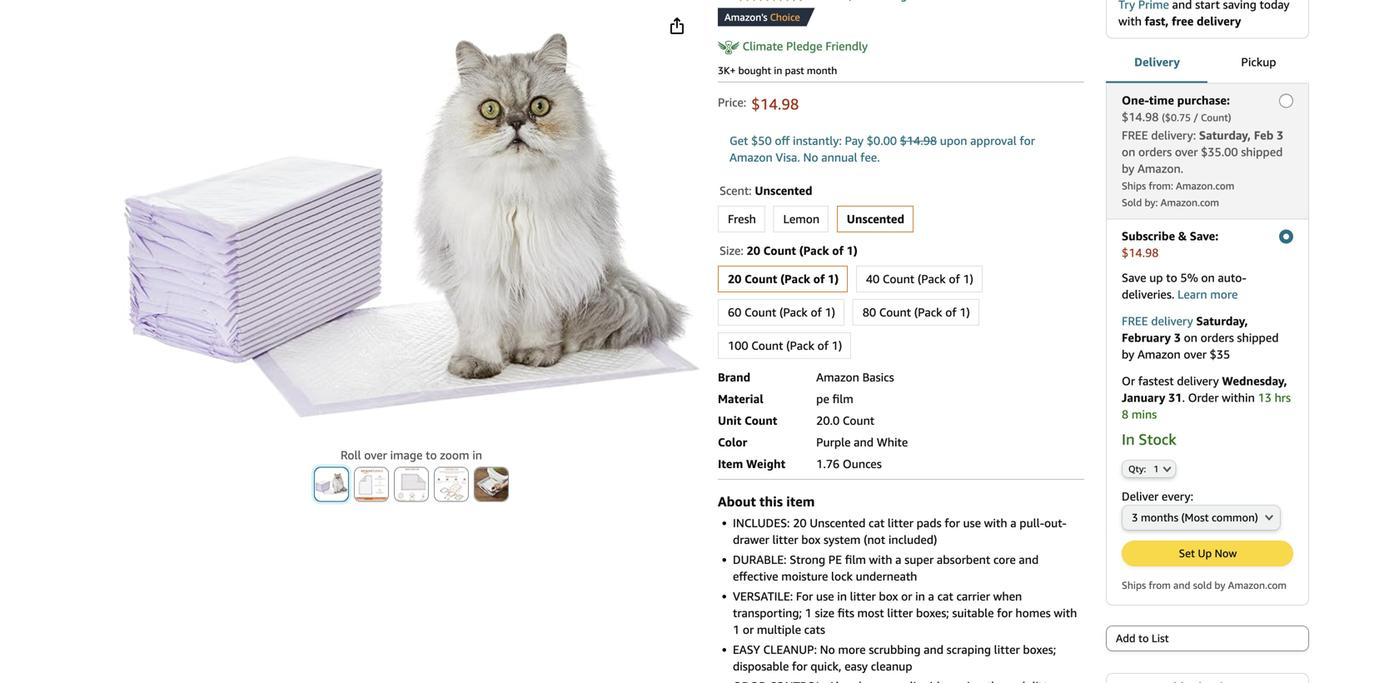 Task type: vqa. For each thing, say whether or not it's contained in the screenshot.


Task type: describe. For each thing, give the bounding box(es) containing it.
$35
[[1210, 347, 1231, 361]]

count up 20 count (pack of 1)
[[764, 244, 797, 257]]

subscribe
[[1122, 229, 1176, 243]]

suitable
[[953, 606, 994, 620]]

for right pads
[[945, 516, 960, 530]]

january
[[1122, 391, 1166, 404]]

includes: 20 unscented cat litter pads for use with a pull-out- drawer litter box system (not included) durable: strong pe film with a super absorbent core and effective moisture lock underneath versatile: for use in litter box or in a cat carrier when transporting; 1 size fits most litter boxes; suitable for homes with 1 or multiple cats easy cleanup: no more scrubbing and scraping litter boxes; disposable for quick, easy cleanup
[[733, 516, 1077, 673]]

unscented inside includes: 20 unscented cat litter pads for use with a pull-out- drawer litter box system (not included) durable: strong pe film with a super absorbent core and effective moisture lock underneath versatile: for use in litter box or in a cat carrier when transporting; 1 size fits most litter boxes; suitable for homes with 1 or multiple cats easy cleanup: no more scrubbing and scraping litter boxes; disposable for quick, easy cleanup
[[810, 516, 866, 530]]

wednesday,
[[1223, 374, 1288, 388]]

approval
[[971, 134, 1017, 147]]

shipped inside one-time purchase: $14.98 ( $0.75 / count) free delivery: saturday, feb 3 on orders over $35.00 shipped by amazon. ships from: amazon.com sold by: amazon.com
[[1242, 145, 1283, 159]]

one-
[[1122, 93, 1150, 107]]

0 vertical spatial cat
[[869, 516, 885, 530]]

and inside and start saving today with
[[1173, 0, 1193, 11]]

$35.00
[[1201, 145, 1239, 159]]

learn more link
[[1178, 287, 1238, 301]]

in up fits
[[837, 589, 847, 603]]

20.0 count
[[817, 414, 875, 427]]

climate pledge friendly link
[[718, 39, 868, 55]]

0 vertical spatial unscented
[[755, 184, 813, 197]]

free
[[1172, 14, 1194, 28]]

saturday, inside saturday, february 3
[[1197, 314, 1248, 328]]

20 inside button
[[728, 272, 742, 286]]

multiple
[[757, 623, 801, 636]]

(pack for 20 count (pack of 1)
[[781, 272, 811, 286]]

learn more
[[1178, 287, 1238, 301]]

climate pledge friendly image
[[718, 40, 740, 55]]

film inside includes: 20 unscented cat litter pads for use with a pull-out- drawer litter box system (not included) durable: strong pe film with a super absorbent core and effective moisture lock underneath versatile: for use in litter box or in a cat carrier when transporting; 1 size fits most litter boxes; suitable for homes with 1 or multiple cats easy cleanup: no more scrubbing and scraping litter boxes; disposable for quick, easy cleanup
[[845, 553, 866, 566]]

in stock
[[1122, 430, 1177, 448]]

(pack for 60 count (pack of 1)
[[780, 305, 808, 319]]

strong
[[790, 553, 826, 566]]

item weight
[[718, 457, 786, 471]]

upon approval for amazon visa. no annual fee.
[[730, 134, 1035, 164]]

scrubbing
[[869, 643, 921, 656]]

and up ounces on the bottom right
[[854, 435, 874, 449]]

1) down unscented button
[[847, 244, 858, 257]]

fast, free delivery
[[1145, 14, 1242, 28]]

zoom
[[440, 448, 469, 462]]

deliveries.
[[1122, 287, 1175, 301]]

of down unscented button
[[832, 244, 844, 257]]

count)
[[1201, 111, 1232, 123]]

delivery
[[1135, 55, 1180, 69]]

delivery for free
[[1197, 14, 1242, 28]]

versatile:
[[733, 589, 793, 603]]

size
[[815, 606, 835, 620]]

count for 20.0 count
[[843, 414, 875, 427]]

1) for 20 count (pack of 1)
[[828, 272, 839, 286]]

get $50 off instantly: pay $0.00 $14.98
[[730, 134, 937, 147]]

start
[[1196, 0, 1220, 11]]

5%
[[1181, 271, 1199, 284]]

pull-
[[1020, 516, 1045, 530]]

count for 80 count (pack of 1)
[[880, 305, 911, 319]]

80 count (pack of 1) button
[[854, 300, 979, 325]]

no inside includes: 20 unscented cat litter pads for use with a pull-out- drawer litter box system (not included) durable: strong pe film with a super absorbent core and effective moisture lock underneath versatile: for use in litter box or in a cat carrier when transporting; 1 size fits most litter boxes; suitable for homes with 1 or multiple cats easy cleanup: no more scrubbing and scraping litter boxes; disposable for quick, easy cleanup
[[820, 643, 835, 656]]

(most
[[1182, 511, 1209, 524]]

20 for size:
[[747, 244, 761, 257]]

every:
[[1162, 489, 1194, 503]]

to inside save up to 5% on auto- deliveries.
[[1167, 271, 1178, 284]]

Add to List radio
[[1106, 625, 1310, 651]]

of for 20 count (pack of 1)
[[814, 272, 825, 286]]

count for unit count
[[745, 414, 778, 427]]

deliver every:
[[1122, 489, 1194, 503]]

item
[[718, 457, 743, 471]]

super
[[905, 553, 934, 566]]

(pack for 100 count (pack of 1)
[[787, 339, 815, 352]]

1 horizontal spatial or
[[901, 589, 913, 603]]

pe
[[829, 553, 842, 566]]

feb
[[1254, 128, 1274, 142]]

on inside one-time purchase: $14.98 ( $0.75 / count) free delivery: saturday, feb 3 on orders over $35.00 shipped by amazon. ships from: amazon.com sold by: amazon.com
[[1122, 145, 1136, 159]]

2 horizontal spatial 1
[[1154, 463, 1159, 474]]

3k+ bought in past month
[[718, 65, 838, 76]]

.
[[1183, 391, 1185, 404]]

60 count (pack of 1) button
[[719, 300, 844, 325]]

past
[[785, 65, 805, 76]]

1) for 80 count (pack of 1)
[[960, 305, 970, 319]]

months
[[1141, 511, 1179, 524]]

of for 80 count (pack of 1)
[[946, 305, 957, 319]]

1 vertical spatial boxes;
[[1023, 643, 1057, 656]]

on inside on orders shipped by amazon over $35
[[1184, 331, 1198, 344]]

subscribe & save: $14.98
[[1122, 229, 1219, 259]]

orders inside on orders shipped by amazon over $35
[[1201, 331, 1234, 344]]

pads
[[917, 516, 942, 530]]

100 count (pack of 1) button
[[719, 333, 851, 358]]

white
[[877, 435, 908, 449]]

radio active image
[[1280, 229, 1294, 244]]

litter right most
[[887, 606, 913, 620]]

scraping
[[947, 643, 991, 656]]

1 vertical spatial to
[[426, 448, 437, 462]]

100 count (pack of 1)
[[728, 339, 842, 352]]

(not
[[864, 533, 886, 546]]

80 count (pack of 1)
[[863, 305, 970, 319]]

common)
[[1212, 511, 1259, 524]]

$14.98 left the upon
[[900, 134, 937, 147]]

price: $14.98
[[718, 95, 799, 113]]

no inside upon approval for amazon visa. no annual fee.
[[804, 150, 819, 164]]

tab list containing delivery
[[1106, 41, 1310, 84]]

up
[[1150, 271, 1163, 284]]

1 vertical spatial delivery
[[1152, 314, 1194, 328]]

purple and white
[[817, 435, 908, 449]]

ships inside one-time purchase: $14.98 ( $0.75 / count) free delivery: saturday, feb 3 on orders over $35.00 shipped by amazon. ships from: amazon.com sold by: amazon.com
[[1122, 180, 1147, 191]]

amazon inside upon approval for amazon visa. no annual fee.
[[730, 150, 773, 164]]

unscented inside button
[[847, 212, 905, 226]]

of for 40 count (pack of 1)
[[949, 272, 960, 286]]

amazon basics cat pad refills for litter box, unscented - pack of 20, purple and white image
[[123, 32, 700, 418]]

save:
[[1190, 229, 1219, 243]]

and left scraping
[[924, 643, 944, 656]]

(
[[1162, 111, 1165, 123]]

drawer
[[733, 533, 770, 546]]

brand
[[718, 370, 751, 384]]

and left sold
[[1174, 579, 1191, 591]]

today
[[1260, 0, 1290, 11]]

roll over image to zoom in
[[341, 448, 482, 462]]

transporting;
[[733, 606, 802, 620]]

ships from and sold by amazon.com
[[1122, 579, 1287, 591]]

0 horizontal spatial box
[[802, 533, 821, 546]]

delivery:
[[1152, 128, 1197, 142]]

saving
[[1223, 0, 1257, 11]]

60
[[728, 305, 742, 319]]

0 horizontal spatial or
[[743, 623, 754, 636]]

carrier
[[957, 589, 991, 603]]

with inside and start saving today with
[[1119, 14, 1142, 28]]

for inside upon approval for amazon visa. no annual fee.
[[1020, 134, 1035, 147]]

from
[[1149, 579, 1171, 591]]

1 horizontal spatial box
[[879, 589, 898, 603]]

sold
[[1194, 579, 1212, 591]]

2 vertical spatial over
[[364, 448, 387, 462]]

1 horizontal spatial cat
[[938, 589, 954, 603]]

over inside on orders shipped by amazon over $35
[[1184, 347, 1207, 361]]

material
[[718, 392, 764, 406]]

0 vertical spatial boxes;
[[916, 606, 950, 620]]

$14.98 inside one-time purchase: $14.98 ( $0.75 / count) free delivery: saturday, feb 3 on orders over $35.00 shipped by amazon. ships from: amazon.com sold by: amazon.com
[[1122, 110, 1159, 124]]

with right homes
[[1054, 606, 1077, 620]]

homes
[[1016, 606, 1051, 620]]

3 inside one-time purchase: $14.98 ( $0.75 / count) free delivery: saturday, feb 3 on orders over $35.00 shipped by amazon. ships from: amazon.com sold by: amazon.com
[[1277, 128, 1284, 142]]

with up "underneath" at the bottom of the page
[[869, 553, 893, 566]]



Task type: locate. For each thing, give the bounding box(es) containing it.
ships up sold
[[1122, 180, 1147, 191]]

20 down item
[[793, 516, 807, 530]]

20 count (pack of 1)
[[728, 272, 839, 286]]

13 hrs 8 mins
[[1122, 391, 1291, 421]]

0 vertical spatial amazon.com
[[1176, 180, 1235, 191]]

free down 'one-'
[[1122, 128, 1149, 142]]

amazon.com down now
[[1229, 579, 1287, 591]]

fits
[[838, 606, 855, 620]]

bought
[[739, 65, 772, 76]]

delivery up february
[[1152, 314, 1194, 328]]

no down 'instantly:'
[[804, 150, 819, 164]]

0 vertical spatial dropdown image
[[1164, 466, 1172, 472]]

0 horizontal spatial boxes;
[[916, 606, 950, 620]]

in down super in the bottom right of the page
[[916, 589, 925, 603]]

1 horizontal spatial on
[[1184, 331, 1198, 344]]

amazon's choice
[[725, 11, 800, 23]]

3 down deliver
[[1132, 511, 1139, 524]]

amazon down $50
[[730, 150, 773, 164]]

boxes; down homes
[[1023, 643, 1057, 656]]

free up february
[[1122, 314, 1149, 328]]

0 vertical spatial 1
[[1154, 463, 1159, 474]]

2 vertical spatial 1
[[733, 623, 740, 636]]

about this item
[[718, 494, 815, 509]]

&
[[1179, 229, 1187, 243]]

of inside 100 count (pack of 1) button
[[818, 339, 829, 352]]

0 vertical spatial box
[[802, 533, 821, 546]]

0 vertical spatial option group
[[713, 202, 1085, 236]]

1 horizontal spatial dropdown image
[[1265, 514, 1274, 520]]

a up "underneath" at the bottom of the page
[[896, 553, 902, 566]]

option group for scent: unscented
[[713, 202, 1085, 236]]

stock
[[1139, 430, 1177, 448]]

ounces
[[843, 457, 882, 471]]

0 vertical spatial shipped
[[1242, 145, 1283, 159]]

hrs
[[1275, 391, 1291, 404]]

(pack for 80 count (pack of 1)
[[915, 305, 943, 319]]

1 vertical spatial orders
[[1201, 331, 1234, 344]]

cat up (not on the bottom
[[869, 516, 885, 530]]

1 horizontal spatial orders
[[1201, 331, 1234, 344]]

1 vertical spatial box
[[879, 589, 898, 603]]

on inside save up to 5% on auto- deliveries.
[[1202, 271, 1215, 284]]

ships left from
[[1122, 579, 1147, 591]]

1 vertical spatial amazon.com
[[1161, 196, 1220, 208]]

1) up amazon basics
[[832, 339, 842, 352]]

by inside one-time purchase: $14.98 ( $0.75 / count) free delivery: saturday, feb 3 on orders over $35.00 shipped by amazon. ships from: amazon.com sold by: amazon.com
[[1122, 161, 1135, 175]]

1 vertical spatial 3
[[1174, 331, 1181, 344]]

unscented up 40
[[847, 212, 905, 226]]

0 horizontal spatial cat
[[869, 516, 885, 530]]

included)
[[889, 533, 938, 546]]

0 vertical spatial delivery
[[1197, 14, 1242, 28]]

$14.98 down subscribe at the top
[[1122, 246, 1159, 259]]

/
[[1194, 111, 1199, 123]]

0 vertical spatial use
[[963, 516, 981, 530]]

or
[[1122, 374, 1136, 388]]

0 vertical spatial on
[[1122, 145, 1136, 159]]

1) for 60 count (pack of 1)
[[825, 305, 836, 319]]

count right 60
[[745, 305, 777, 319]]

by:
[[1145, 196, 1158, 208]]

saturday, february 3
[[1122, 314, 1248, 344]]

of down 40 count (pack of 1)
[[946, 305, 957, 319]]

0 vertical spatial a
[[1011, 516, 1017, 530]]

item
[[787, 494, 815, 509]]

includes:
[[733, 516, 790, 530]]

use up size
[[816, 589, 834, 603]]

1 vertical spatial on
[[1202, 271, 1215, 284]]

orders inside one-time purchase: $14.98 ( $0.75 / count) free delivery: saturday, feb 3 on orders over $35.00 shipped by amazon. ships from: amazon.com sold by: amazon.com
[[1139, 145, 1172, 159]]

of down size: 20 count (pack of 1)
[[814, 272, 825, 286]]

1 vertical spatial cat
[[938, 589, 954, 603]]

set up now button
[[1123, 541, 1293, 565]]

0 vertical spatial to
[[1167, 271, 1178, 284]]

3 months (most common)
[[1132, 511, 1259, 524]]

color
[[718, 435, 748, 449]]

off
[[775, 134, 790, 147]]

1 vertical spatial a
[[896, 553, 902, 566]]

0 horizontal spatial 20
[[728, 272, 742, 286]]

1 horizontal spatial to
[[1139, 632, 1149, 645]]

0 vertical spatial amazon
[[730, 150, 773, 164]]

litter right scraping
[[994, 643, 1020, 656]]

1.76 ounces
[[817, 457, 882, 471]]

amazon down february
[[1138, 347, 1181, 361]]

core
[[994, 553, 1016, 566]]

count up 60 count (pack of 1) button
[[745, 272, 778, 286]]

option group containing fresh
[[713, 202, 1085, 236]]

delivery for fastest
[[1177, 374, 1219, 388]]

by inside on orders shipped by amazon over $35
[[1122, 347, 1135, 361]]

(pack down 40 count (pack of 1) button
[[915, 305, 943, 319]]

1 horizontal spatial 3
[[1174, 331, 1181, 344]]

by right sold
[[1215, 579, 1226, 591]]

by
[[1122, 161, 1135, 175], [1122, 347, 1135, 361], [1215, 579, 1226, 591]]

free
[[1122, 128, 1149, 142], [1122, 314, 1149, 328]]

unscented button
[[838, 207, 913, 232]]

2 vertical spatial to
[[1139, 632, 1149, 645]]

20 right size:
[[747, 244, 761, 257]]

for right approval
[[1020, 134, 1035, 147]]

litter down the includes:
[[773, 533, 799, 546]]

1 vertical spatial film
[[845, 553, 866, 566]]

sold
[[1122, 196, 1142, 208]]

1 vertical spatial unscented
[[847, 212, 905, 226]]

add to list
[[1116, 632, 1169, 645]]

2 vertical spatial amazon.com
[[1229, 579, 1287, 591]]

1 horizontal spatial a
[[929, 589, 935, 603]]

or up easy
[[743, 623, 754, 636]]

size:
[[720, 244, 744, 257]]

amazon.com
[[1176, 180, 1235, 191], [1161, 196, 1220, 208], [1229, 579, 1287, 591]]

or
[[901, 589, 913, 603], [743, 623, 754, 636]]

lock
[[831, 569, 853, 583]]

1 horizontal spatial 1
[[805, 606, 812, 620]]

count right 40
[[883, 272, 915, 286]]

2 free from the top
[[1122, 314, 1149, 328]]

of up the 80 count (pack of 1)
[[949, 272, 960, 286]]

1 option group from the top
[[713, 202, 1085, 236]]

over down delivery:
[[1175, 145, 1198, 159]]

dropdown image
[[1164, 466, 1172, 472], [1265, 514, 1274, 520]]

option group containing 20 count (pack of 1)
[[713, 262, 1085, 362]]

count
[[764, 244, 797, 257], [745, 272, 778, 286], [883, 272, 915, 286], [745, 305, 777, 319], [880, 305, 911, 319], [752, 339, 784, 352], [745, 414, 778, 427], [843, 414, 875, 427]]

for down when
[[997, 606, 1013, 620]]

40
[[866, 272, 880, 286]]

0 vertical spatial 20
[[747, 244, 761, 257]]

count right "80"
[[880, 305, 911, 319]]

of inside 60 count (pack of 1) button
[[811, 305, 822, 319]]

2 option group from the top
[[713, 262, 1085, 362]]

choice
[[770, 11, 800, 23]]

amazon.com down from:
[[1161, 196, 1220, 208]]

of up 100 count (pack of 1)
[[811, 305, 822, 319]]

2 vertical spatial 3
[[1132, 511, 1139, 524]]

1) down 40 count (pack of 1)
[[960, 305, 970, 319]]

box up strong
[[802, 533, 821, 546]]

of inside 80 count (pack of 1) button
[[946, 305, 957, 319]]

1 vertical spatial over
[[1184, 347, 1207, 361]]

roll
[[341, 448, 361, 462]]

$14.98 down the 3k+ bought in past month
[[752, 95, 799, 113]]

amazon.com down $35.00
[[1176, 180, 1235, 191]]

of inside 40 count (pack of 1) button
[[949, 272, 960, 286]]

amazon up pe film
[[817, 370, 860, 384]]

saturday,
[[1200, 128, 1251, 142], [1197, 314, 1248, 328]]

litter up included)
[[888, 516, 914, 530]]

1) up the 80 count (pack of 1)
[[963, 272, 974, 286]]

over inside one-time purchase: $14.98 ( $0.75 / count) free delivery: saturday, feb 3 on orders over $35.00 shipped by amazon. ships from: amazon.com sold by: amazon.com
[[1175, 145, 1198, 159]]

tab list
[[1106, 41, 1310, 84]]

shipped up wednesday,
[[1238, 331, 1279, 344]]

1 vertical spatial use
[[816, 589, 834, 603]]

boxes; left the suitable
[[916, 606, 950, 620]]

0 vertical spatial no
[[804, 150, 819, 164]]

unscented up "system"
[[810, 516, 866, 530]]

dropdown image right common)
[[1265, 514, 1274, 520]]

0 horizontal spatial amazon
[[730, 150, 773, 164]]

1 vertical spatial or
[[743, 623, 754, 636]]

1 vertical spatial amazon
[[1138, 347, 1181, 361]]

pay
[[845, 134, 864, 147]]

fastest
[[1139, 374, 1174, 388]]

0 horizontal spatial use
[[816, 589, 834, 603]]

cat left carrier
[[938, 589, 954, 603]]

1 horizontal spatial 20
[[747, 244, 761, 257]]

cats
[[804, 623, 826, 636]]

litter up most
[[850, 589, 876, 603]]

count right the 100
[[752, 339, 784, 352]]

count down material
[[745, 414, 778, 427]]

2 horizontal spatial amazon
[[1138, 347, 1181, 361]]

of for 100 count (pack of 1)
[[818, 339, 829, 352]]

with left pull-
[[984, 516, 1008, 530]]

wednesday, january 31
[[1122, 374, 1288, 404]]

february
[[1122, 331, 1171, 344]]

(pack down lemon button
[[800, 244, 829, 257]]

80
[[863, 305, 877, 319]]

2 horizontal spatial 20
[[793, 516, 807, 530]]

2 vertical spatial a
[[929, 589, 935, 603]]

(pack up 100 count (pack of 1)
[[780, 305, 808, 319]]

pickup
[[1242, 55, 1277, 69]]

basics
[[863, 370, 894, 384]]

None submit
[[315, 468, 348, 501], [355, 468, 388, 501], [395, 468, 428, 501], [435, 468, 468, 501], [475, 468, 508, 501], [315, 468, 348, 501], [355, 468, 388, 501], [395, 468, 428, 501], [435, 468, 468, 501], [475, 468, 508, 501]]

1 horizontal spatial no
[[820, 643, 835, 656]]

1 vertical spatial by
[[1122, 347, 1135, 361]]

and up free
[[1173, 0, 1193, 11]]

of for 60 count (pack of 1)
[[811, 305, 822, 319]]

no up quick, at the bottom right of the page
[[820, 643, 835, 656]]

size: 20 count (pack of 1)
[[720, 244, 858, 257]]

set
[[1179, 547, 1195, 560]]

or down "underneath" at the bottom of the page
[[901, 589, 913, 603]]

out-
[[1045, 516, 1067, 530]]

for down cleanup:
[[792, 659, 808, 673]]

unit count
[[718, 414, 778, 427]]

fresh
[[728, 212, 756, 226]]

in left past
[[774, 65, 783, 76]]

0 vertical spatial orders
[[1139, 145, 1172, 159]]

amazon's
[[725, 11, 768, 23]]

2 horizontal spatial a
[[1011, 516, 1017, 530]]

qty:
[[1129, 463, 1147, 474]]

(pack up the 80 count (pack of 1)
[[918, 272, 946, 286]]

31
[[1169, 391, 1183, 404]]

(pack down 60 count (pack of 1)
[[787, 339, 815, 352]]

amazon
[[730, 150, 773, 164], [1138, 347, 1181, 361], [817, 370, 860, 384]]

1 vertical spatial saturday,
[[1197, 314, 1248, 328]]

in
[[1122, 430, 1135, 448]]

on down the free delivery
[[1184, 331, 1198, 344]]

2 horizontal spatial on
[[1202, 271, 1215, 284]]

1 vertical spatial free
[[1122, 314, 1149, 328]]

2 vertical spatial unscented
[[810, 516, 866, 530]]

count inside button
[[880, 305, 911, 319]]

0 vertical spatial by
[[1122, 161, 1135, 175]]

1 ships from the top
[[1122, 180, 1147, 191]]

0 horizontal spatial 3
[[1132, 511, 1139, 524]]

orders up amazon.
[[1139, 145, 1172, 159]]

radio inactive image
[[1280, 94, 1294, 108]]

orders up '$35'
[[1201, 331, 1234, 344]]

save up to 5% on auto- deliveries.
[[1122, 271, 1247, 301]]

delivery down start
[[1197, 14, 1242, 28]]

and right core
[[1019, 553, 1039, 566]]

over right roll
[[364, 448, 387, 462]]

1 vertical spatial shipped
[[1238, 331, 1279, 344]]

by left amazon.
[[1122, 161, 1135, 175]]

option group for size: 20 count (pack of 1)
[[713, 262, 1085, 362]]

save
[[1122, 271, 1147, 284]]

1) left "80"
[[825, 305, 836, 319]]

$14.98
[[752, 95, 799, 113], [1122, 110, 1159, 124], [900, 134, 937, 147], [1122, 246, 1159, 259]]

20 down size:
[[728, 272, 742, 286]]

2 vertical spatial 20
[[793, 516, 807, 530]]

time
[[1150, 93, 1175, 107]]

pe film
[[817, 392, 854, 406]]

count for 20 count (pack of 1)
[[745, 272, 778, 286]]

delivery link
[[1106, 41, 1208, 84]]

0 horizontal spatial on
[[1122, 145, 1136, 159]]

no
[[804, 150, 819, 164], [820, 643, 835, 656]]

0 vertical spatial 3
[[1277, 128, 1284, 142]]

0 vertical spatial saturday,
[[1200, 128, 1251, 142]]

to right "up"
[[1167, 271, 1178, 284]]

20 for includes:
[[793, 516, 807, 530]]

friendly
[[826, 39, 868, 53]]

20 inside includes: 20 unscented cat litter pads for use with a pull-out- drawer litter box system (not included) durable: strong pe film with a super absorbent core and effective moisture lock underneath versatile: for use in litter box or in a cat carrier when transporting; 1 size fits most litter boxes; suitable for homes with 1 or multiple cats easy cleanup: no more scrubbing and scraping litter boxes; disposable for quick, easy cleanup
[[793, 516, 807, 530]]

of inside 20 count (pack of 1) button
[[814, 272, 825, 286]]

(pack inside button
[[915, 305, 943, 319]]

system
[[824, 533, 861, 546]]

1 vertical spatial 20
[[728, 272, 742, 286]]

in right zoom
[[473, 448, 482, 462]]

1) inside button
[[960, 305, 970, 319]]

60 count (pack of 1)
[[728, 305, 836, 319]]

free inside one-time purchase: $14.98 ( $0.75 / count) free delivery: saturday, feb 3 on orders over $35.00 shipped by amazon. ships from: amazon.com sold by: amazon.com
[[1122, 128, 1149, 142]]

a down super in the bottom right of the page
[[929, 589, 935, 603]]

shipped
[[1242, 145, 1283, 159], [1238, 331, 1279, 344]]

1 right 'qty:'
[[1154, 463, 1159, 474]]

1 vertical spatial 1
[[805, 606, 812, 620]]

0 horizontal spatial 1
[[733, 623, 740, 636]]

of up amazon basics
[[818, 339, 829, 352]]

saturday, up $35.00
[[1200, 128, 1251, 142]]

when
[[994, 589, 1022, 603]]

count for 100 count (pack of 1)
[[752, 339, 784, 352]]

use up the "absorbent"
[[963, 516, 981, 530]]

1 vertical spatial ships
[[1122, 579, 1147, 591]]

$14.98 down 'one-'
[[1122, 110, 1159, 124]]

instantly:
[[793, 134, 842, 147]]

over left '$35'
[[1184, 347, 1207, 361]]

0 horizontal spatial to
[[426, 448, 437, 462]]

0 horizontal spatial dropdown image
[[1164, 466, 1172, 472]]

2 horizontal spatial 3
[[1277, 128, 1284, 142]]

1 vertical spatial option group
[[713, 262, 1085, 362]]

effective
[[733, 569, 779, 583]]

0 vertical spatial ships
[[1122, 180, 1147, 191]]

to inside add to list link
[[1139, 632, 1149, 645]]

1
[[1154, 463, 1159, 474], [805, 606, 812, 620], [733, 623, 740, 636]]

pledge
[[786, 39, 823, 53]]

1)
[[847, 244, 858, 257], [828, 272, 839, 286], [963, 272, 974, 286], [825, 305, 836, 319], [960, 305, 970, 319], [832, 339, 842, 352]]

0 vertical spatial over
[[1175, 145, 1198, 159]]

add
[[1116, 632, 1136, 645]]

(pack for 40 count (pack of 1)
[[918, 272, 946, 286]]

$14.98 inside subscribe & save: $14.98
[[1122, 246, 1159, 259]]

2 ships from the top
[[1122, 579, 1147, 591]]

1) for 100 count (pack of 1)
[[832, 339, 842, 352]]

with left fast,
[[1119, 14, 1142, 28]]

1 horizontal spatial boxes;
[[1023, 643, 1057, 656]]

2 vertical spatial by
[[1215, 579, 1226, 591]]

most
[[858, 606, 884, 620]]

2 vertical spatial amazon
[[817, 370, 860, 384]]

amazon inside on orders shipped by amazon over $35
[[1138, 347, 1181, 361]]

0 horizontal spatial a
[[896, 553, 902, 566]]

1 horizontal spatial use
[[963, 516, 981, 530]]

litter
[[888, 516, 914, 530], [773, 533, 799, 546], [850, 589, 876, 603], [887, 606, 913, 620], [994, 643, 1020, 656]]

count for 40 count (pack of 1)
[[883, 272, 915, 286]]

within
[[1222, 391, 1255, 404]]

2 vertical spatial on
[[1184, 331, 1198, 344]]

1 vertical spatial dropdown image
[[1265, 514, 1274, 520]]

climate pledge friendly
[[743, 39, 868, 53]]

1) for 40 count (pack of 1)
[[963, 272, 974, 286]]

0 horizontal spatial orders
[[1139, 145, 1172, 159]]

2 horizontal spatial to
[[1167, 271, 1178, 284]]

to left list
[[1139, 632, 1149, 645]]

1) left 40
[[828, 272, 839, 286]]

1 up easy
[[733, 623, 740, 636]]

1 free from the top
[[1122, 128, 1149, 142]]

purchase:
[[1178, 93, 1230, 107]]

0 vertical spatial film
[[833, 392, 854, 406]]

8
[[1122, 407, 1129, 421]]

3 inside saturday, february 3
[[1174, 331, 1181, 344]]

1 horizontal spatial amazon
[[817, 370, 860, 384]]

option group
[[713, 202, 1085, 236], [713, 262, 1085, 362]]

delivery up order
[[1177, 374, 1219, 388]]

to left zoom
[[426, 448, 437, 462]]

saturday, down 'learn more' at the right top
[[1197, 314, 1248, 328]]

image
[[390, 448, 423, 462]]

durable:
[[733, 553, 787, 566]]

up
[[1198, 547, 1212, 560]]

2 vertical spatial delivery
[[1177, 374, 1219, 388]]

on up learn more link
[[1202, 271, 1215, 284]]

a left pull-
[[1011, 516, 1017, 530]]

0 vertical spatial free
[[1122, 128, 1149, 142]]

unscented up lemon button
[[755, 184, 813, 197]]

fast,
[[1145, 14, 1169, 28]]

1 vertical spatial no
[[820, 643, 835, 656]]

lemon
[[784, 212, 820, 226]]

20 count (pack of 1) button
[[719, 267, 847, 292]]

0 vertical spatial or
[[901, 589, 913, 603]]

shipped inside on orders shipped by amazon over $35
[[1238, 331, 1279, 344]]

saturday, inside one-time purchase: $14.98 ( $0.75 / count) free delivery: saturday, feb 3 on orders over $35.00 shipped by amazon. ships from: amazon.com sold by: amazon.com
[[1200, 128, 1251, 142]]

3 right feb
[[1277, 128, 1284, 142]]

count for 60 count (pack of 1)
[[745, 305, 777, 319]]



